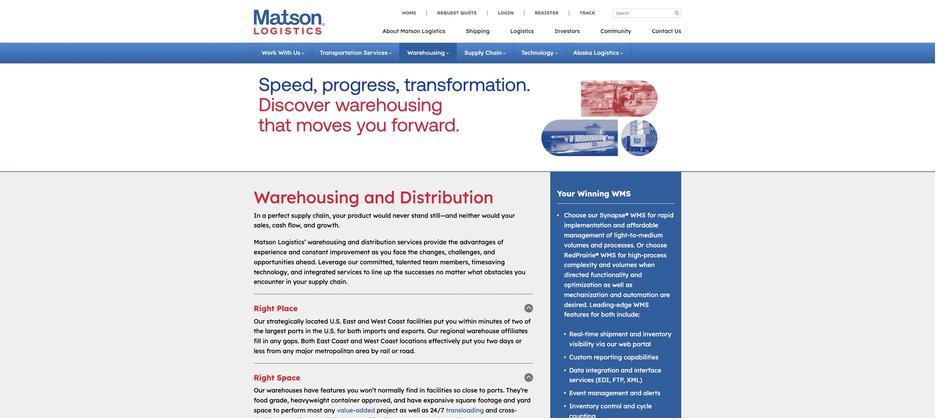 Task type: vqa. For each thing, say whether or not it's contained in the screenshot.
1-800-4MATSON link
no



Task type: locate. For each thing, give the bounding box(es) containing it.
right for right space
[[254, 373, 274, 383]]

as up need
[[422, 406, 429, 414]]

matson
[[400, 28, 420, 34], [254, 238, 276, 246]]

our inside the choose our synapse® wms for rapid implementation and affordable management of light-to-medium volumes and processes. or choose redprairie® wms for high-process complexity and volumes when directed functionality and optimization as well as mechanization and automation are desired. leading-edge wms features for both include:
[[588, 212, 598, 219]]

you
[[380, 248, 391, 256], [515, 268, 526, 276], [446, 317, 457, 325], [474, 337, 485, 345], [347, 387, 358, 395], [399, 416, 410, 418]]

1 vertical spatial us
[[293, 49, 300, 56]]

two down warehouse
[[487, 337, 498, 345]]

2 horizontal spatial our
[[607, 340, 617, 348]]

wms down processes.
[[601, 251, 616, 259]]

Search search field
[[612, 9, 681, 18]]

0 horizontal spatial or
[[392, 347, 398, 355]]

us right the with
[[293, 49, 300, 56]]

grade,
[[269, 397, 289, 404]]

our up implementation
[[588, 212, 598, 219]]

2 vertical spatial any
[[324, 406, 335, 414]]

face
[[393, 248, 406, 256]]

us right contact
[[675, 28, 681, 34]]

0 vertical spatial facilities
[[407, 317, 432, 325]]

logistics down community link
[[594, 49, 619, 56]]

0 vertical spatial supply
[[291, 212, 311, 220]]

1 vertical spatial matson
[[254, 238, 276, 246]]

or right rail
[[392, 347, 398, 355]]

supply chain
[[465, 49, 502, 56]]

u.s. down located
[[324, 327, 335, 335]]

0 horizontal spatial us
[[293, 49, 300, 56]]

our for and
[[254, 387, 265, 395]]

our inside real-time shipment and inventory visibility via our web portal
[[607, 340, 617, 348]]

1 horizontal spatial or
[[516, 337, 522, 345]]

2 vertical spatial our
[[607, 340, 617, 348]]

u.s. right located
[[330, 317, 341, 325]]

for up metropolitan
[[337, 327, 346, 335]]

no
[[436, 268, 444, 276]]

1 horizontal spatial any
[[283, 347, 294, 355]]

as down the functionality
[[604, 281, 611, 289]]

our inside our warehouses have features you won't normally find in facilities so close to ports. they're food grade, heavyweight container approved, and have expansive square footage and yard space to perform most any
[[254, 387, 265, 395]]

about matson logistics
[[383, 28, 445, 34]]

well up need
[[408, 406, 420, 414]]

0 vertical spatial features
[[564, 311, 589, 319]]

0 vertical spatial management
[[564, 231, 605, 239]]

0 vertical spatial services
[[397, 238, 422, 246]]

2 would from the left
[[482, 212, 500, 220]]

east up metropolitan
[[317, 337, 330, 345]]

you inside our warehouses have features you won't normally find in facilities so close to ports. they're food grade, heavyweight container approved, and have expansive square footage and yard space to perform most any
[[347, 387, 358, 395]]

both inside the choose our synapse® wms for rapid implementation and affordable management of light-to-medium volumes and processes. or choose redprairie® wms for high-process complexity and volumes when directed functionality and optimization as well as mechanization and automation are desired. leading-edge wms features for both include:
[[601, 311, 615, 319]]

and up imports
[[358, 317, 369, 325]]

0 vertical spatial well
[[612, 281, 624, 289]]

complexity
[[564, 261, 597, 269]]

talented
[[396, 258, 421, 266]]

to right close
[[479, 387, 485, 395]]

experience
[[254, 248, 287, 256]]

implementation
[[564, 221, 612, 229]]

matson down home
[[400, 28, 420, 34]]

warehousing
[[407, 49, 445, 56], [254, 187, 360, 208]]

2 horizontal spatial logistics
[[594, 49, 619, 56]]

find inside and cross- docking operations. you'll find the certifications you need and security that surpasses eve
[[333, 416, 344, 418]]

1 vertical spatial right
[[254, 373, 274, 383]]

heavyweight
[[291, 397, 329, 404]]

0 horizontal spatial features
[[320, 387, 345, 395]]

find
[[406, 387, 418, 395], [333, 416, 344, 418]]

any down gaps.
[[283, 347, 294, 355]]

two up affiliates
[[512, 317, 523, 325]]

1 vertical spatial warehousing
[[254, 187, 360, 208]]

web
[[619, 340, 631, 348]]

technology link
[[522, 49, 558, 56]]

1 vertical spatial management
[[588, 389, 628, 397]]

shipping link
[[456, 26, 500, 40]]

as
[[372, 248, 379, 256], [604, 281, 611, 289], [626, 281, 633, 289], [400, 406, 407, 414], [422, 406, 429, 414]]

the up the fill at the bottom
[[254, 327, 264, 335]]

about
[[383, 28, 399, 34]]

successes
[[405, 268, 434, 276]]

services down "data"
[[569, 376, 594, 384]]

services
[[364, 49, 388, 56]]

0 vertical spatial warehousing
[[407, 49, 445, 56]]

1 horizontal spatial both
[[601, 311, 615, 319]]

in right encounter
[[286, 278, 291, 286]]

would left never
[[373, 212, 391, 220]]

1 vertical spatial features
[[320, 387, 345, 395]]

both down leading- on the right bottom of the page
[[601, 311, 615, 319]]

and inside in a perfect supply chain, your product would never stand still—and neither would your sales, cash flow, and growth.
[[304, 222, 315, 229]]

of right advantages
[[497, 238, 504, 246]]

None search field
[[612, 9, 681, 18]]

0 vertical spatial matson
[[400, 28, 420, 34]]

1 would from the left
[[373, 212, 391, 220]]

east right located
[[343, 317, 356, 325]]

2 vertical spatial to
[[273, 406, 279, 414]]

team
[[423, 258, 438, 266]]

sales,
[[254, 222, 270, 229]]

desired.
[[564, 301, 588, 309]]

0 horizontal spatial services
[[337, 268, 362, 276]]

matson logistics' warehousing and distribution services provide the advantages of experience and constant improvement as you face the changes, challenges, and opportunities ahead. leverage our committed, talented team members, timesaving technology, and integrated services to line up the successes no matter what obstacles you encounter in your supply chain.
[[254, 238, 526, 286]]

features up the container
[[320, 387, 345, 395]]

1 horizontal spatial east
[[343, 317, 356, 325]]

perform
[[281, 406, 306, 414]]

1 horizontal spatial logistics
[[510, 28, 534, 34]]

features inside our warehouses have features you won't normally find in facilities so close to ports. they're food grade, heavyweight container approved, and have expansive square footage and yard space to perform most any
[[320, 387, 345, 395]]

our up the fill at the bottom
[[254, 317, 265, 325]]

management down implementation
[[564, 231, 605, 239]]

counting
[[569, 412, 596, 418]]

our inside matson logistics' warehousing and distribution services provide the advantages of experience and constant improvement as you face the changes, challenges, and opportunities ahead. leverage our committed, talented team members, timesaving technology, and integrated services to line up the successes no matter what obstacles you encounter in your supply chain.
[[348, 258, 358, 266]]

warehousing up chain,
[[254, 187, 360, 208]]

right left place
[[254, 304, 274, 314]]

from
[[267, 347, 281, 355]]

1 horizontal spatial find
[[406, 387, 418, 395]]

1 horizontal spatial two
[[512, 317, 523, 325]]

coast up exports.
[[388, 317, 405, 325]]

0 vertical spatial west
[[371, 317, 386, 325]]

and inside real-time shipment and inventory visibility via our web portal
[[630, 330, 641, 338]]

2 horizontal spatial to
[[479, 387, 485, 395]]

0 vertical spatial volumes
[[564, 241, 589, 249]]

find up value-added project as well as 24/7 transloading
[[406, 387, 418, 395]]

and inside inventory control and cycle counting
[[624, 402, 635, 410]]

both
[[301, 337, 315, 345]]

our down shipment
[[607, 340, 617, 348]]

0 horizontal spatial have
[[304, 387, 319, 395]]

any down largest at the bottom left
[[270, 337, 281, 345]]

1 vertical spatial find
[[333, 416, 344, 418]]

1 vertical spatial facilities
[[427, 387, 452, 395]]

the inside and cross- docking operations. you'll find the certifications you need and security that surpasses eve
[[346, 416, 356, 418]]

the up challenges,
[[448, 238, 458, 246]]

you inside and cross- docking operations. you'll find the certifications you need and security that surpasses eve
[[399, 416, 410, 418]]

2 right from the top
[[254, 373, 274, 383]]

0 vertical spatial to
[[364, 268, 370, 276]]

for up affordable
[[648, 212, 656, 219]]

and up portal
[[630, 330, 641, 338]]

data integration and interface services (edi, ftp, xml)
[[569, 366, 661, 384]]

place
[[277, 304, 298, 314]]

well down the functionality
[[612, 281, 624, 289]]

0 vertical spatial any
[[270, 337, 281, 345]]

2 horizontal spatial any
[[324, 406, 335, 414]]

our up the food
[[254, 387, 265, 395]]

for
[[648, 212, 656, 219], [618, 251, 626, 259], [591, 311, 600, 319], [337, 327, 346, 335]]

1 horizontal spatial us
[[675, 28, 681, 34]]

2 vertical spatial our
[[254, 387, 265, 395]]

0 horizontal spatial east
[[317, 337, 330, 345]]

and right flow,
[[304, 222, 315, 229]]

have up the heavyweight
[[304, 387, 319, 395]]

right place
[[254, 304, 298, 314]]

integrated
[[304, 268, 336, 276]]

top menu navigation
[[383, 26, 681, 40]]

0 vertical spatial both
[[601, 311, 615, 319]]

approved,
[[362, 397, 392, 404]]

0 vertical spatial or
[[516, 337, 522, 345]]

1 horizontal spatial would
[[482, 212, 500, 220]]

any
[[270, 337, 281, 345], [283, 347, 294, 355], [324, 406, 335, 414]]

in inside our warehouses have features you won't normally find in facilities so close to ports. they're food grade, heavyweight container approved, and have expansive square footage and yard space to perform most any
[[420, 387, 425, 395]]

of
[[606, 231, 612, 239], [497, 238, 504, 246], [504, 317, 510, 325], [525, 317, 531, 325]]

and down when
[[631, 271, 642, 279]]

put up "regional"
[[434, 317, 444, 325]]

would right neither
[[482, 212, 500, 220]]

1 vertical spatial volumes
[[612, 261, 637, 269]]

and up timesaving
[[484, 248, 495, 256]]

supply up flow,
[[291, 212, 311, 220]]

put
[[434, 317, 444, 325], [462, 337, 472, 345]]

0 horizontal spatial well
[[408, 406, 420, 414]]

warehousing
[[308, 238, 346, 246]]

both left imports
[[347, 327, 361, 335]]

supply chain link
[[465, 49, 506, 56]]

and down ahead.
[[291, 268, 302, 276]]

ports
[[288, 327, 304, 335]]

well inside the choose our synapse® wms for rapid implementation and affordable management of light-to-medium volumes and processes. or choose redprairie® wms for high-process complexity and volumes when directed functionality and optimization as well as mechanization and automation are desired. leading-edge wms features for both include:
[[612, 281, 624, 289]]

transloading
[[446, 406, 484, 414]]

to down grade, at the bottom left
[[273, 406, 279, 414]]

or
[[516, 337, 522, 345], [392, 347, 398, 355]]

our up effectively
[[427, 327, 439, 335]]

you up "regional"
[[446, 317, 457, 325]]

2 horizontal spatial services
[[569, 376, 594, 384]]

real-
[[569, 330, 585, 338]]

any up you'll
[[324, 406, 335, 414]]

or
[[637, 241, 644, 249]]

of down backtop icon
[[525, 317, 531, 325]]

edge
[[617, 301, 632, 309]]

1 vertical spatial or
[[392, 347, 398, 355]]

and up area
[[351, 337, 362, 345]]

0 horizontal spatial find
[[333, 416, 344, 418]]

to
[[364, 268, 370, 276], [479, 387, 485, 395], [273, 406, 279, 414]]

optimization
[[564, 281, 602, 289]]

have up value-added project as well as 24/7 transloading
[[407, 397, 422, 404]]

find down value-
[[333, 416, 344, 418]]

0 horizontal spatial both
[[347, 327, 361, 335]]

most
[[307, 406, 322, 414]]

1 horizontal spatial well
[[612, 281, 624, 289]]

and up the functionality
[[599, 261, 611, 269]]

yard
[[517, 397, 531, 404]]

alaska
[[573, 49, 592, 56]]

coast up metropolitan
[[332, 337, 349, 345]]

2 vertical spatial services
[[569, 376, 594, 384]]

effectively
[[429, 337, 460, 345]]

days
[[499, 337, 514, 345]]

and down 'normally'
[[394, 397, 405, 404]]

high-
[[628, 251, 644, 259]]

up
[[384, 268, 392, 276]]

1 horizontal spatial have
[[407, 397, 422, 404]]

0 horizontal spatial volumes
[[564, 241, 589, 249]]

1 vertical spatial services
[[337, 268, 362, 276]]

still—and
[[430, 212, 457, 220]]

1 vertical spatial have
[[407, 397, 422, 404]]

well
[[612, 281, 624, 289], [408, 406, 420, 414]]

and up cross-
[[504, 397, 515, 404]]

0 horizontal spatial your
[[293, 278, 307, 286]]

0 horizontal spatial warehousing
[[254, 187, 360, 208]]

supply
[[465, 49, 484, 56]]

you up the container
[[347, 387, 358, 395]]

volumes up redprairie®
[[564, 241, 589, 249]]

1 horizontal spatial features
[[564, 311, 589, 319]]

0 vertical spatial right
[[254, 304, 274, 314]]

1 horizontal spatial our
[[588, 212, 598, 219]]

and left cycle
[[624, 402, 635, 410]]

coast
[[388, 317, 405, 325], [332, 337, 349, 345], [381, 337, 398, 345]]

or down affiliates
[[516, 337, 522, 345]]

rail
[[380, 347, 390, 355]]

0 vertical spatial find
[[406, 387, 418, 395]]

area
[[356, 347, 370, 355]]

0 vertical spatial two
[[512, 317, 523, 325]]

and right imports
[[388, 327, 400, 335]]

0 horizontal spatial our
[[348, 258, 358, 266]]

ftp,
[[613, 376, 625, 384]]

quote
[[461, 10, 477, 16]]

0 vertical spatial our
[[588, 212, 598, 219]]

0 horizontal spatial would
[[373, 212, 391, 220]]

1 vertical spatial any
[[283, 347, 294, 355]]

by
[[371, 347, 379, 355]]

services up the chain.
[[337, 268, 362, 276]]

warehousing down about matson logistics link
[[407, 49, 445, 56]]

0 horizontal spatial logistics
[[422, 28, 445, 34]]

logistics up warehousing link at the top
[[422, 28, 445, 34]]

for inside our strategically located u.s. east and west coast facilities put you within minutes of two of the largest ports in the u.s. for both imports and exports. our regional warehouse affiliates fill in any gaps. both east coast and west coast locations effectively put you two days or less from any major metropolitan area by rail or road.
[[337, 327, 346, 335]]

right
[[254, 304, 274, 314], [254, 373, 274, 383]]

find inside our warehouses have features you won't normally find in facilities so close to ports. they're food grade, heavyweight container approved, and have expansive square footage and yard space to perform most any
[[406, 387, 418, 395]]

your inside matson logistics' warehousing and distribution services provide the advantages of experience and constant improvement as you face the changes, challenges, and opportunities ahead. leverage our committed, talented team members, timesaving technology, and integrated services to line up the successes no matter what obstacles you encounter in your supply chain.
[[293, 278, 307, 286]]

features
[[564, 311, 589, 319], [320, 387, 345, 395]]

1 horizontal spatial warehousing
[[407, 49, 445, 56]]

1 vertical spatial supply
[[308, 278, 328, 286]]

facilities inside our warehouses have features you won't normally find in facilities so close to ports. they're food grade, heavyweight container approved, and have expansive square footage and yard space to perform most any
[[427, 387, 452, 395]]

1 horizontal spatial matson
[[400, 28, 420, 34]]

of inside the choose our synapse® wms for rapid implementation and affordable management of light-to-medium volumes and processes. or choose redprairie® wms for high-process complexity and volumes when directed functionality and optimization as well as mechanization and automation are desired. leading-edge wms features for both include:
[[606, 231, 612, 239]]

and up the improvement on the left bottom
[[348, 238, 359, 246]]

wms down automation
[[634, 301, 649, 309]]

fill
[[254, 337, 261, 345]]

0 horizontal spatial matson
[[254, 238, 276, 246]]

0 horizontal spatial two
[[487, 337, 498, 345]]

matson up the experience on the left of the page
[[254, 238, 276, 246]]

need
[[412, 416, 427, 418]]

0 vertical spatial have
[[304, 387, 319, 395]]

supply down the integrated
[[308, 278, 328, 286]]

for down leading- on the right bottom of the page
[[591, 311, 600, 319]]

0 horizontal spatial put
[[434, 317, 444, 325]]

volumes down high-
[[612, 261, 637, 269]]

features down desired.
[[564, 311, 589, 319]]

locations
[[400, 337, 427, 345]]

logistics down login
[[510, 28, 534, 34]]

1 right from the top
[[254, 304, 274, 314]]

1 vertical spatial both
[[347, 327, 361, 335]]

supply inside in a perfect supply chain, your product would never stand still—and neither would your sales, cash flow, and growth.
[[291, 212, 311, 220]]

put down "regional"
[[462, 337, 472, 345]]

1 horizontal spatial put
[[462, 337, 472, 345]]

0 horizontal spatial any
[[270, 337, 281, 345]]

you down value-added project as well as 24/7 transloading
[[399, 416, 410, 418]]

have
[[304, 387, 319, 395], [407, 397, 422, 404]]

0 vertical spatial us
[[675, 28, 681, 34]]

operations.
[[280, 416, 313, 418]]

1 vertical spatial east
[[317, 337, 330, 345]]

largest
[[265, 327, 286, 335]]

as up committed,
[[372, 248, 379, 256]]

1 horizontal spatial to
[[364, 268, 370, 276]]

in up expansive
[[420, 387, 425, 395]]

west down imports
[[364, 337, 379, 345]]

matter
[[445, 268, 466, 276]]

1 vertical spatial put
[[462, 337, 472, 345]]

warehousing and distribution
[[254, 187, 494, 208]]

you'll
[[315, 416, 331, 418]]

perfect
[[268, 212, 290, 220]]

facilities up expansive
[[427, 387, 452, 395]]

to-
[[630, 231, 639, 239]]

supply inside matson logistics' warehousing and distribution services provide the advantages of experience and constant improvement as you face the changes, challenges, and opportunities ahead. leverage our committed, talented team members, timesaving technology, and integrated services to line up the successes no matter what obstacles you encounter in your supply chain.
[[308, 278, 328, 286]]

food
[[254, 397, 268, 404]]

west up imports
[[371, 317, 386, 325]]

right up the food
[[254, 373, 274, 383]]

1 vertical spatial our
[[348, 258, 358, 266]]

investors link
[[544, 26, 590, 40]]

backtop image
[[525, 304, 533, 313]]

1 vertical spatial two
[[487, 337, 498, 345]]

0 vertical spatial our
[[254, 317, 265, 325]]



Task type: describe. For each thing, give the bounding box(es) containing it.
control
[[601, 402, 622, 410]]

winning
[[578, 189, 609, 199]]

choose
[[564, 212, 586, 219]]

investors
[[555, 28, 580, 34]]

1 horizontal spatial services
[[397, 238, 422, 246]]

line
[[372, 268, 382, 276]]

2 horizontal spatial your
[[502, 212, 515, 220]]

in
[[254, 212, 260, 220]]

committed,
[[360, 258, 394, 266]]

0 vertical spatial put
[[434, 317, 444, 325]]

added
[[356, 406, 375, 414]]

cycle
[[637, 402, 652, 410]]

are
[[660, 291, 670, 299]]

search image
[[675, 11, 679, 15]]

won't
[[360, 387, 376, 395]]

include:
[[617, 311, 640, 319]]

ahead.
[[296, 258, 316, 266]]

neither
[[459, 212, 480, 220]]

wms up "synapse®"
[[612, 189, 631, 199]]

growth.
[[317, 222, 340, 229]]

community
[[601, 28, 631, 34]]

capabilities
[[624, 353, 659, 361]]

surpasses
[[482, 416, 511, 418]]

1 vertical spatial to
[[479, 387, 485, 395]]

interface
[[634, 366, 661, 374]]

transportation services link
[[320, 49, 392, 56]]

community link
[[590, 26, 642, 40]]

0 vertical spatial u.s.
[[330, 317, 341, 325]]

flow,
[[288, 222, 302, 229]]

home link
[[402, 10, 427, 16]]

you right obstacles
[[515, 268, 526, 276]]

matson inside top menu navigation
[[400, 28, 420, 34]]

facilities inside our strategically located u.s. east and west coast facilities put you within minutes of two of the largest ports in the u.s. for both imports and exports. our regional warehouse affiliates fill in any gaps. both east coast and west coast locations effectively put you two days or less from any major metropolitan area by rail or road.
[[407, 317, 432, 325]]

and down logistics'
[[289, 248, 300, 256]]

functionality
[[591, 271, 629, 279]]

wms up affordable
[[630, 212, 646, 219]]

choose our synapse® wms for rapid implementation and affordable management of light-to-medium volumes and processes. or choose redprairie® wms for high-process complexity and volumes when directed functionality and optimization as well as mechanization and automation are desired. leading-edge wms features for both include:
[[564, 212, 674, 319]]

you down warehouse
[[474, 337, 485, 345]]

regional
[[440, 327, 465, 335]]

project
[[377, 406, 398, 414]]

matson inside matson logistics' warehousing and distribution services provide the advantages of experience and constant improvement as you face the changes, challenges, and opportunities ahead. leverage our committed, talented team members, timesaving technology, and integrated services to line up the successes no matter what obstacles you encounter in your supply chain.
[[254, 238, 276, 246]]

event
[[569, 389, 586, 397]]

automation
[[623, 291, 658, 299]]

changes,
[[420, 248, 446, 256]]

us inside top menu navigation
[[675, 28, 681, 34]]

and up edge
[[610, 291, 622, 299]]

request
[[437, 10, 459, 16]]

features inside the choose our synapse® wms for rapid implementation and affordable management of light-to-medium volumes and processes. or choose redprairie® wms for high-process complexity and volumes when directed functionality and optimization as well as mechanization and automation are desired. leading-edge wms features for both include:
[[564, 311, 589, 319]]

they're
[[506, 387, 528, 395]]

time
[[585, 330, 599, 338]]

and up light-
[[613, 221, 625, 229]]

with
[[278, 49, 292, 56]]

cross-
[[499, 406, 517, 414]]

work with us link
[[262, 49, 305, 56]]

process
[[644, 251, 667, 259]]

in up both
[[305, 327, 311, 335]]

1 horizontal spatial volumes
[[612, 261, 637, 269]]

certifications
[[358, 416, 397, 418]]

backtop image
[[525, 373, 533, 382]]

coast up rail
[[381, 337, 398, 345]]

any inside our warehouses have features you won't normally find in facilities so close to ports. they're food grade, heavyweight container approved, and have expansive square footage and yard space to perform most any
[[324, 406, 335, 414]]

register link
[[524, 10, 569, 16]]

as right project
[[400, 406, 407, 414]]

0 vertical spatial east
[[343, 317, 356, 325]]

management inside the choose our synapse® wms for rapid implementation and affordable management of light-to-medium volumes and processes. or choose redprairie® wms for high-process complexity and volumes when directed functionality and optimization as well as mechanization and automation are desired. leading-edge wms features for both include:
[[564, 231, 605, 239]]

track
[[580, 10, 595, 16]]

distribution
[[361, 238, 396, 246]]

and up redprairie®
[[591, 241, 602, 249]]

inventory control and cycle counting link
[[569, 402, 652, 418]]

inventory
[[643, 330, 672, 338]]

request quote link
[[427, 10, 487, 16]]

challenges,
[[448, 248, 482, 256]]

metropolitan
[[315, 347, 354, 355]]

as inside matson logistics' warehousing and distribution services provide the advantages of experience and constant improvement as you face the changes, challenges, and opportunities ahead. leverage our committed, talented team members, timesaving technology, and integrated services to line up the successes no matter what obstacles you encounter in your supply chain.
[[372, 248, 379, 256]]

directed
[[564, 271, 589, 279]]

home
[[402, 10, 416, 16]]

product
[[348, 212, 371, 220]]

both inside our strategically located u.s. east and west coast facilities put you within minutes of two of the largest ports in the u.s. for both imports and exports. our regional warehouse affiliates fill in any gaps. both east coast and west coast locations effectively put you two days or less from any major metropolitan area by rail or road.
[[347, 327, 361, 335]]

the down located
[[313, 327, 322, 335]]

transloading link
[[446, 406, 484, 414]]

cash
[[272, 222, 286, 229]]

and up 'surpasses'
[[486, 406, 497, 414]]

right for right place
[[254, 304, 274, 314]]

chain,
[[313, 212, 331, 220]]

0 horizontal spatial to
[[273, 406, 279, 414]]

alaska services image
[[258, 71, 677, 163]]

footage
[[478, 397, 502, 404]]

for down processes.
[[618, 251, 626, 259]]

in right the fill at the bottom
[[263, 337, 268, 345]]

register
[[535, 10, 559, 16]]

1 vertical spatial well
[[408, 406, 420, 414]]

services inside data integration and interface services (edi, ftp, xml)
[[569, 376, 594, 384]]

value-added project as well as 24/7 transloading
[[337, 406, 484, 414]]

distribution
[[400, 187, 494, 208]]

logistics link
[[500, 26, 544, 40]]

processes.
[[604, 241, 635, 249]]

and inside data integration and interface services (edi, ftp, xml)
[[621, 366, 633, 374]]

never
[[393, 212, 410, 220]]

warehousing for warehousing and distribution
[[254, 187, 360, 208]]

medium
[[639, 231, 663, 239]]

shipping
[[466, 28, 490, 34]]

constant
[[302, 248, 328, 256]]

1 vertical spatial our
[[427, 327, 439, 335]]

encounter
[[254, 278, 284, 286]]

about matson logistics link
[[383, 26, 456, 40]]

our for the
[[254, 317, 265, 325]]

strategically
[[267, 317, 304, 325]]

that
[[467, 416, 480, 418]]

via
[[596, 340, 605, 348]]

real-time shipment and inventory visibility via our web portal link
[[569, 330, 672, 348]]

of inside matson logistics' warehousing and distribution services provide the advantages of experience and constant improvement as you face the changes, challenges, and opportunities ahead. leverage our committed, talented team members, timesaving technology, and integrated services to line up the successes no matter what obstacles you encounter in your supply chain.
[[497, 238, 504, 246]]

to inside matson logistics' warehousing and distribution services provide the advantages of experience and constant improvement as you face the changes, challenges, and opportunities ahead. leverage our committed, talented team members, timesaving technology, and integrated services to line up the successes no matter what obstacles you encounter in your supply chain.
[[364, 268, 370, 276]]

request quote
[[437, 10, 477, 16]]

1 vertical spatial u.s.
[[324, 327, 335, 335]]

integration
[[586, 366, 619, 374]]

warehousing for warehousing
[[407, 49, 445, 56]]

portal
[[633, 340, 651, 348]]

1 horizontal spatial your
[[332, 212, 346, 220]]

and up in a perfect supply chain, your product would never stand still—and neither would your sales, cash flow, and growth.
[[364, 187, 395, 208]]

1 vertical spatial west
[[364, 337, 379, 345]]

logistics'
[[278, 238, 306, 246]]

and down xml)
[[630, 389, 642, 397]]

affiliates
[[501, 327, 528, 335]]

warehouses
[[267, 387, 302, 395]]

data integration and interface services (edi, ftp, xml) link
[[569, 366, 661, 384]]

space
[[254, 406, 272, 414]]

when
[[639, 261, 655, 269]]

major
[[296, 347, 313, 355]]

value-
[[337, 406, 356, 414]]

and down 24/7 at the bottom left of page
[[428, 416, 440, 418]]

exports.
[[401, 327, 426, 335]]

matson logistics image
[[254, 10, 325, 34]]

technology,
[[254, 268, 289, 276]]

transportation
[[320, 49, 362, 56]]

the right up
[[393, 268, 403, 276]]

transportation services
[[320, 49, 388, 56]]

normally
[[378, 387, 404, 395]]

of up affiliates
[[504, 317, 510, 325]]

synapse®
[[600, 212, 629, 219]]

you down distribution
[[380, 248, 391, 256]]

leading-
[[590, 301, 617, 309]]

contact us link
[[642, 26, 681, 40]]

your winning wms section
[[542, 172, 690, 418]]

the up talented
[[408, 248, 418, 256]]

our warehouses have features you won't normally find in facilities so close to ports. they're food grade, heavyweight container approved, and have expansive square footage and yard space to perform most any
[[254, 387, 531, 414]]

your
[[557, 189, 575, 199]]

in inside matson logistics' warehousing and distribution services provide the advantages of experience and constant improvement as you face the changes, challenges, and opportunities ahead. leverage our committed, talented team members, timesaving technology, and integrated services to line up the successes no matter what obstacles you encounter in your supply chain.
[[286, 278, 291, 286]]

as up automation
[[626, 281, 633, 289]]



